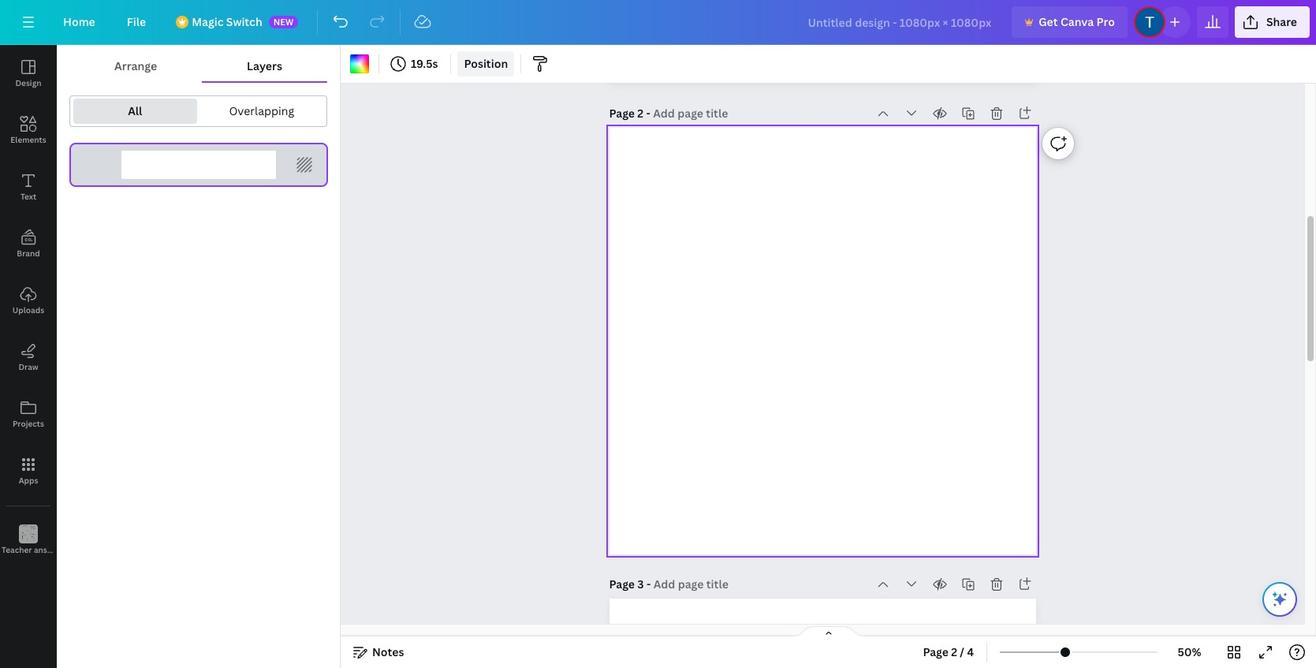 Task type: locate. For each thing, give the bounding box(es) containing it.
page title text field for page 2 -
[[653, 106, 730, 121]]

1 vertical spatial 2
[[951, 644, 958, 659]]

1 vertical spatial page title text field
[[654, 577, 730, 592]]

layers button
[[202, 51, 327, 81]]

file button
[[114, 6, 159, 38]]

all
[[128, 103, 142, 118]]

0 vertical spatial 2
[[638, 106, 644, 121]]

2 vertical spatial page
[[923, 644, 949, 659]]

0 vertical spatial -
[[646, 106, 651, 121]]

position button
[[458, 51, 514, 77]]

2
[[638, 106, 644, 121], [951, 644, 958, 659]]

50%
[[1178, 644, 1202, 659]]

home link
[[50, 6, 108, 38]]

4
[[967, 644, 974, 659]]

1 vertical spatial page
[[609, 577, 635, 592]]

uploads button
[[0, 272, 57, 329]]

1 - from the top
[[646, 106, 651, 121]]

teacher
[[2, 544, 32, 555]]

2 inside button
[[951, 644, 958, 659]]

brand button
[[0, 215, 57, 272]]

notes button
[[347, 640, 411, 665]]

share button
[[1235, 6, 1310, 38]]

0 vertical spatial page
[[609, 106, 635, 121]]

2 - from the top
[[647, 577, 651, 592]]

uploads
[[12, 304, 44, 316]]

layers
[[247, 58, 282, 73]]

1 vertical spatial -
[[647, 577, 651, 592]]

canva assistant image
[[1271, 590, 1290, 609]]

brand
[[17, 248, 40, 259]]

page 2 -
[[609, 106, 653, 121]]

/
[[960, 644, 965, 659]]

0 horizontal spatial 2
[[638, 106, 644, 121]]

share
[[1267, 14, 1298, 29]]

keys
[[63, 544, 80, 555]]

magic switch
[[192, 14, 262, 29]]

get canva pro button
[[1012, 6, 1128, 38]]

2 for /
[[951, 644, 958, 659]]

2 page title text field from the top
[[654, 577, 730, 592]]

1 horizontal spatial 2
[[951, 644, 958, 659]]

19.5s button
[[386, 51, 444, 77]]

Page title text field
[[653, 106, 730, 121], [654, 577, 730, 592]]

text
[[20, 191, 36, 202]]

-
[[646, 106, 651, 121], [647, 577, 651, 592]]

canva
[[1061, 14, 1094, 29]]

1 page title text field from the top
[[653, 106, 730, 121]]

0 vertical spatial page title text field
[[653, 106, 730, 121]]

position
[[464, 56, 508, 71]]

notes
[[372, 644, 404, 659]]

home
[[63, 14, 95, 29]]

draw button
[[0, 329, 57, 386]]

page
[[609, 106, 635, 121], [609, 577, 635, 592], [923, 644, 949, 659]]

get canva pro
[[1039, 14, 1115, 29]]

file
[[127, 14, 146, 29]]

3
[[638, 577, 644, 592]]

text button
[[0, 159, 57, 215]]



Task type: describe. For each thing, give the bounding box(es) containing it.
overlapping
[[229, 103, 294, 118]]

arrange
[[114, 58, 157, 73]]

design button
[[0, 45, 57, 102]]

design
[[15, 77, 41, 88]]

draw
[[18, 361, 38, 372]]

answer
[[34, 544, 61, 555]]

;
[[27, 546, 29, 556]]

page 2 / 4
[[923, 644, 974, 659]]

Overlapping button
[[200, 99, 323, 124]]

main menu bar
[[0, 0, 1316, 45]]

apps
[[19, 475, 38, 486]]

Design title text field
[[795, 6, 1006, 38]]

19.5s
[[411, 56, 438, 71]]

- for page 3 -
[[647, 577, 651, 592]]

page for page 3
[[609, 577, 635, 592]]

apps button
[[0, 443, 57, 499]]

elements button
[[0, 102, 57, 159]]

elements
[[10, 134, 46, 145]]

50% button
[[1164, 640, 1216, 665]]

pro
[[1097, 14, 1115, 29]]

switch
[[226, 14, 262, 29]]

2 for -
[[638, 106, 644, 121]]

page 2 / 4 button
[[917, 640, 981, 665]]

All button
[[73, 99, 197, 124]]

- for page 2 -
[[646, 106, 651, 121]]

projects
[[13, 418, 44, 429]]

page 3 -
[[609, 577, 654, 592]]

projects button
[[0, 386, 57, 443]]

new
[[273, 16, 294, 28]]

get
[[1039, 14, 1058, 29]]

page for page 2
[[609, 106, 635, 121]]

show pages image
[[791, 626, 866, 638]]

page title text field for page 3 -
[[654, 577, 730, 592]]

side panel tab list
[[0, 45, 80, 569]]

page inside button
[[923, 644, 949, 659]]

magic
[[192, 14, 224, 29]]

teacher answer keys
[[2, 544, 80, 555]]

#ffffff image
[[350, 54, 369, 73]]

arrange button
[[69, 51, 202, 81]]



Task type: vqa. For each thing, say whether or not it's contained in the screenshot.
Apps
yes



